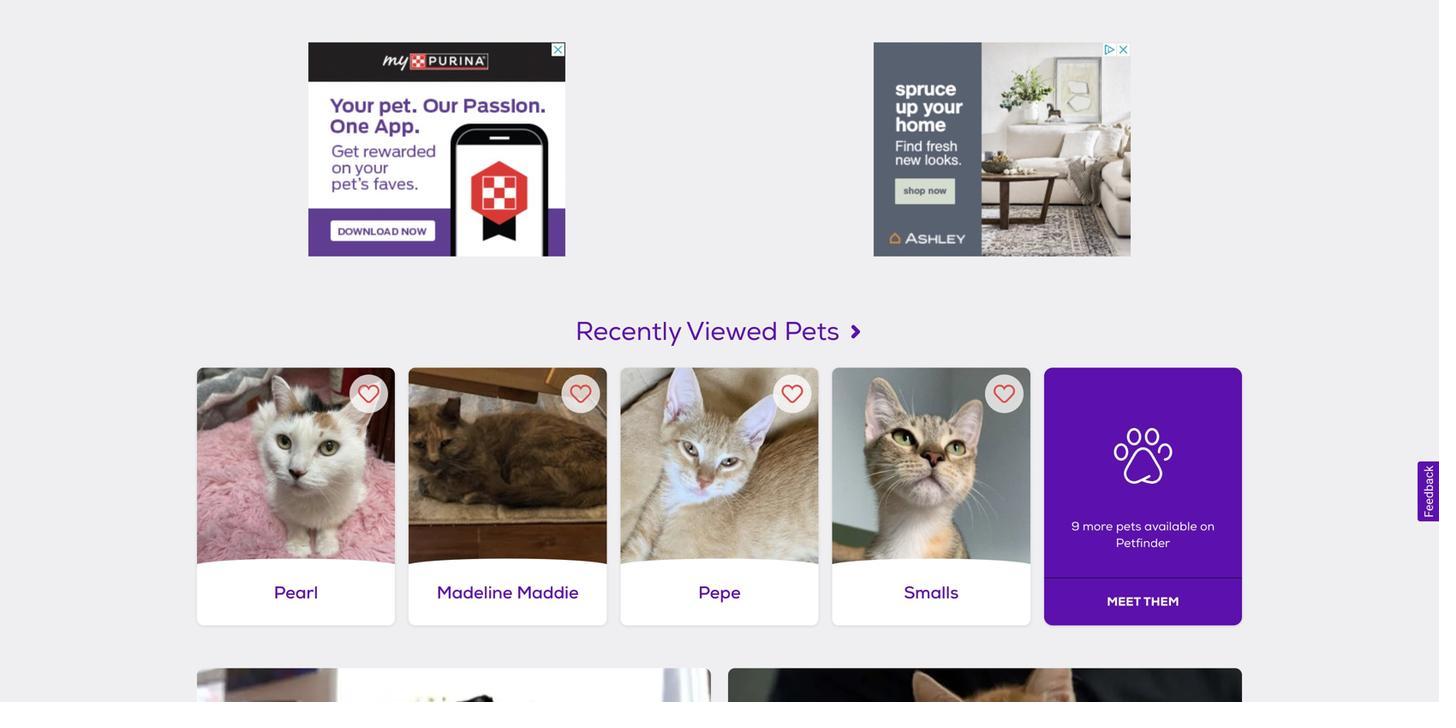 Task type: locate. For each thing, give the bounding box(es) containing it.
9 more pets available on petfinder
[[1072, 520, 1215, 551]]

recently viewed pets link
[[197, 316, 1243, 348]]

recently viewed pets
[[576, 316, 840, 348]]

1 advertisement element from the left
[[309, 42, 566, 257]]

favorite smalls image
[[994, 383, 1015, 405]]

1 horizontal spatial advertisement element
[[874, 42, 1131, 257]]

advertisement element
[[309, 42, 566, 257], [874, 42, 1131, 257]]

meet them
[[1107, 594, 1180, 610]]

madeline maddie link
[[409, 368, 607, 626]]

favorite pearl image
[[358, 383, 380, 405]]

madeline
[[437, 582, 513, 605]]

favorite pepe image
[[782, 383, 803, 405]]

0 horizontal spatial advertisement element
[[309, 42, 566, 257]]

pepe, adoptable, baby male domestic short hair, in new orleans, la. image
[[621, 368, 819, 566]]

2 advertisement element from the left
[[874, 42, 1131, 257]]

pearl, adoptable, adult female calico, in perrineville, nj. image
[[197, 368, 395, 566]]

madeline maddie, adoptable, adult female dilute tortoiseshell, in perrineville, nj. image
[[409, 368, 607, 566]]

favorite madeline maddie image
[[570, 383, 592, 405]]

9
[[1072, 520, 1080, 535]]

pearl
[[274, 582, 318, 605]]



Task type: describe. For each thing, give the bounding box(es) containing it.
more
[[1083, 520, 1113, 535]]

on
[[1201, 520, 1215, 535]]

smalls
[[904, 582, 959, 605]]

pepe link
[[621, 368, 819, 626]]

pearl link
[[197, 368, 395, 626]]

madeline maddie
[[437, 582, 579, 605]]

them
[[1144, 594, 1180, 610]]

petfinder
[[1116, 536, 1171, 551]]

smalls link
[[833, 368, 1031, 626]]

available
[[1145, 520, 1198, 535]]

pepe
[[699, 582, 741, 605]]

pets
[[1116, 520, 1142, 535]]

viewed
[[687, 316, 778, 348]]

recently
[[576, 316, 682, 348]]

smalls, adoptable, baby female dilute calico, in new orleans, la. image
[[833, 368, 1031, 566]]

meet
[[1107, 594, 1141, 610]]

maddie
[[517, 582, 579, 605]]

pets
[[785, 316, 840, 348]]



Task type: vqa. For each thing, say whether or not it's contained in the screenshot.
2nd Advertisement element from the right
yes



